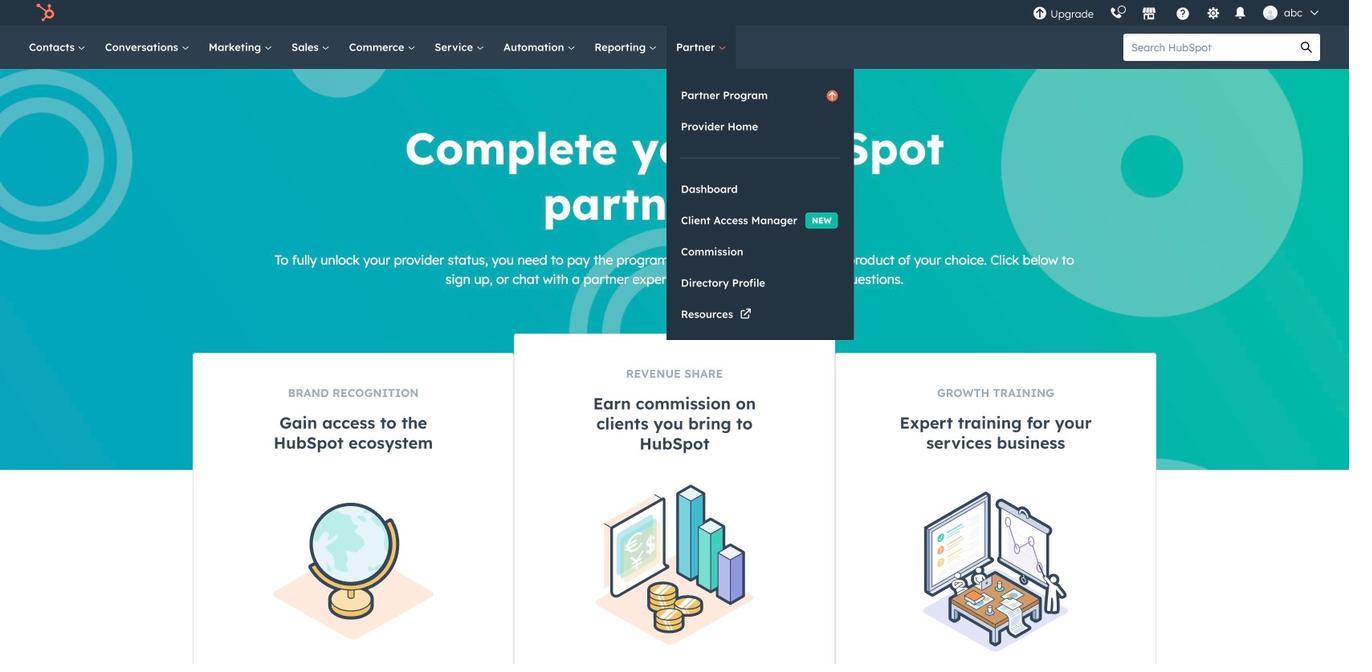 Task type: describe. For each thing, give the bounding box(es) containing it.
garebear orlando image
[[1263, 6, 1278, 20]]



Task type: vqa. For each thing, say whether or not it's contained in the screenshot.
Automation
no



Task type: locate. For each thing, give the bounding box(es) containing it.
marketplaces image
[[1142, 7, 1157, 22]]

menu
[[1025, 0, 1330, 26]]

partner menu
[[667, 69, 854, 341]]

Search HubSpot search field
[[1124, 34, 1293, 61]]



